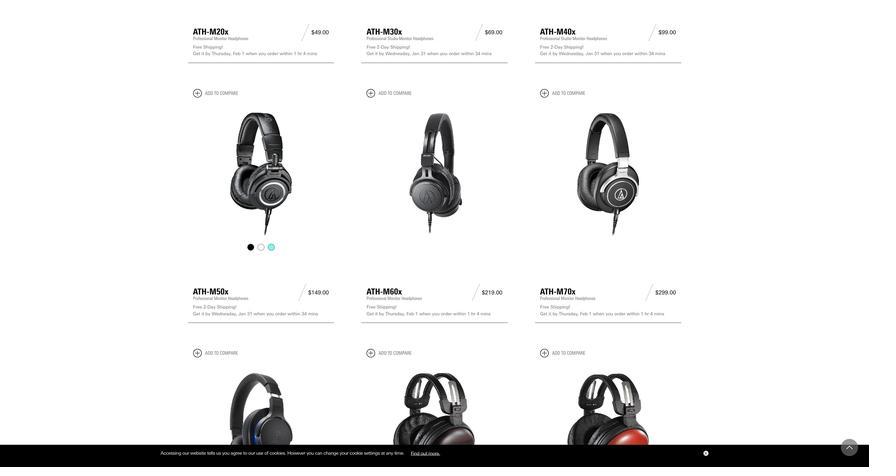 Task type: locate. For each thing, give the bounding box(es) containing it.
ath awkt image
[[367, 363, 502, 467]]

1 our from the left
[[182, 451, 189, 456]]

compare for 'ath awkt' image
[[393, 350, 412, 356]]

feb down ath-m60x professional monitor headphones
[[407, 311, 414, 316]]

add for the ath m60x image
[[379, 90, 387, 96]]

agree
[[231, 451, 242, 456]]

2 horizontal spatial wednesday,
[[559, 51, 584, 56]]

1 horizontal spatial thursday,
[[385, 311, 405, 316]]

to
[[214, 90, 219, 96], [388, 90, 392, 96], [561, 90, 566, 96], [214, 350, 219, 356], [388, 350, 392, 356], [561, 350, 566, 356], [243, 451, 247, 456]]

compare for ath awas image
[[567, 350, 585, 356]]

1 horizontal spatial wednesday,
[[385, 51, 411, 56]]

shipping! down ath-m40x professional studio monitor headphones
[[564, 44, 584, 50]]

ath-
[[193, 27, 209, 37], [367, 27, 383, 37], [540, 27, 556, 37], [193, 287, 209, 297], [367, 287, 383, 297], [540, 287, 556, 297]]

to for 'ath awkt' image
[[388, 350, 392, 356]]

day
[[381, 44, 389, 50], [555, 44, 563, 50], [207, 305, 215, 310]]

it down ath-m20x professional monitor headphones
[[202, 51, 204, 56]]

2 horizontal spatial 2
[[550, 44, 553, 50]]

ath- inside ath-m20x professional monitor headphones
[[193, 27, 209, 37]]

day for m40x
[[555, 44, 563, 50]]

time.
[[394, 451, 404, 456]]

it
[[202, 51, 204, 56], [375, 51, 378, 56], [549, 51, 551, 56], [202, 311, 204, 316], [375, 311, 378, 316], [549, 311, 551, 316]]

2 down ath-m40x professional studio monitor headphones
[[550, 44, 553, 50]]

1 horizontal spatial 34
[[475, 51, 480, 56]]

-
[[379, 44, 381, 50], [553, 44, 555, 50], [206, 305, 207, 310]]

tells
[[207, 451, 215, 456]]

jan down ath-m50x professional monitor headphones
[[238, 311, 246, 316]]

1 horizontal spatial our
[[248, 451, 255, 456]]

mins down '$99.00'
[[655, 51, 665, 56]]

2 our from the left
[[248, 451, 255, 456]]

find out more. link
[[406, 448, 445, 459]]

$149.00
[[308, 289, 329, 296]]

2 horizontal spatial thursday,
[[559, 311, 579, 316]]

compare for ath msr7b image
[[220, 350, 238, 356]]

m20x
[[209, 27, 228, 37]]

monitor inside ath-m20x professional monitor headphones
[[214, 36, 227, 41]]

headphones inside ath-m20x professional monitor headphones
[[228, 36, 248, 41]]

ath- for m20x
[[193, 27, 209, 37]]

free 2 -day shipping! get it by wednesday, jan 31 when you order within 34 mins for m40x
[[540, 44, 665, 56]]

of
[[264, 451, 268, 456]]

our
[[182, 451, 189, 456], [248, 451, 255, 456]]

our left use
[[248, 451, 255, 456]]

free 2 -day shipping! get it by wednesday, jan 31 when you order within 34 mins for m30x
[[367, 44, 492, 56]]

0 horizontal spatial wednesday,
[[212, 311, 237, 316]]

divider line image for ath-m20x
[[299, 24, 311, 41]]

thursday, down ath-m60x professional monitor headphones
[[385, 311, 405, 316]]

when
[[246, 51, 257, 56], [427, 51, 439, 56], [601, 51, 612, 56], [254, 311, 265, 316], [419, 311, 431, 316], [593, 311, 604, 316]]

m30x
[[383, 27, 402, 37]]

monitor for ath-m20x
[[214, 36, 227, 41]]

ath m60x image
[[367, 103, 502, 239]]

feb for ath-m70x
[[580, 311, 588, 316]]

us
[[216, 451, 221, 456]]

studio
[[387, 36, 398, 41], [561, 36, 572, 41]]

add to compare button
[[193, 89, 238, 98], [367, 89, 412, 98], [540, 89, 585, 98], [193, 349, 238, 358], [367, 349, 412, 358], [540, 349, 585, 358]]

34 for ath-m30x
[[475, 51, 480, 56]]

headphones inside ath-m50x professional monitor headphones
[[228, 296, 248, 301]]

2 horizontal spatial 31
[[594, 51, 599, 56]]

2 horizontal spatial hr
[[645, 311, 649, 316]]

mins down $149.00
[[308, 311, 318, 316]]

free shipping! get it by thursday, feb 1 when you order within 1 hr 4 mins
[[193, 44, 317, 56], [367, 305, 491, 316], [540, 305, 664, 316]]

jan
[[412, 51, 419, 56], [586, 51, 593, 56], [238, 311, 246, 316]]

add to compare button for ath m70x image
[[540, 89, 585, 98]]

0 horizontal spatial hr
[[298, 51, 302, 56]]

2 down ath-m50x professional monitor headphones
[[203, 305, 206, 310]]

professional inside ath-m20x professional monitor headphones
[[193, 36, 213, 41]]

feb down ath-m70x professional monitor headphones
[[580, 311, 588, 316]]

add to compare for the ath m60x image
[[379, 90, 412, 96]]

studio inside ath-m40x professional studio monitor headphones
[[561, 36, 572, 41]]

- down ath-m30x professional studio monitor headphones
[[379, 44, 381, 50]]

however
[[287, 451, 305, 456]]

day down ath-m50x professional monitor headphones
[[207, 305, 215, 310]]

1 horizontal spatial free 2 -day shipping! get it by wednesday, jan 31 when you order within 34 mins
[[367, 44, 492, 56]]

day down m30x at the top of page
[[381, 44, 389, 50]]

find
[[411, 451, 419, 456]]

monitor inside ath-m60x professional monitor headphones
[[387, 296, 400, 301]]

divider line image for ath-m60x
[[470, 284, 482, 301]]

accessing
[[160, 451, 181, 456]]

professional for m70x
[[540, 296, 560, 301]]

shipping!
[[203, 44, 223, 50], [390, 44, 410, 50], [564, 44, 584, 50], [217, 305, 236, 310], [377, 305, 397, 310], [550, 305, 570, 310]]

free down ath-m70x professional monitor headphones
[[540, 305, 549, 310]]

out
[[421, 451, 427, 456]]

ath- inside ath-m50x professional monitor headphones
[[193, 287, 209, 297]]

monitor
[[214, 36, 227, 41], [399, 36, 412, 41], [573, 36, 586, 41], [214, 296, 227, 301], [387, 296, 400, 301], [561, 296, 574, 301]]

feb
[[233, 51, 241, 56], [407, 311, 414, 316], [580, 311, 588, 316]]

1 horizontal spatial jan
[[412, 51, 419, 56]]

professional for m50x
[[193, 296, 213, 301]]

$69.00
[[485, 29, 502, 36]]

mins down $299.00
[[654, 311, 664, 316]]

thursday, down ath-m20x professional monitor headphones
[[212, 51, 232, 56]]

0 horizontal spatial 2
[[203, 305, 206, 310]]

1 horizontal spatial -
[[379, 44, 381, 50]]

you
[[259, 51, 266, 56], [440, 51, 448, 56], [614, 51, 621, 56], [266, 311, 274, 316], [432, 311, 440, 316], [606, 311, 613, 316], [222, 451, 229, 456], [306, 451, 314, 456]]

1
[[242, 51, 244, 56], [294, 51, 296, 56], [415, 311, 418, 316], [467, 311, 470, 316], [589, 311, 592, 316], [641, 311, 643, 316]]

- for m30x
[[379, 44, 381, 50]]

31
[[421, 51, 426, 56], [594, 51, 599, 56], [247, 311, 252, 316]]

ath- inside ath-m60x professional monitor headphones
[[367, 287, 383, 297]]

add to compare button for 'ath awkt' image
[[367, 349, 412, 358]]

2 horizontal spatial jan
[[586, 51, 593, 56]]

0 horizontal spatial feb
[[233, 51, 241, 56]]

our left website
[[182, 451, 189, 456]]

shipping! down ath-m20x professional monitor headphones
[[203, 44, 223, 50]]

compare for the ath m60x image
[[393, 90, 412, 96]]

- down ath-m40x professional studio monitor headphones
[[553, 44, 555, 50]]

2 down ath-m30x professional studio monitor headphones
[[377, 44, 379, 50]]

add
[[205, 90, 213, 96], [379, 90, 387, 96], [552, 90, 560, 96], [205, 350, 213, 356], [379, 350, 387, 356], [552, 350, 560, 356]]

compare for ath m70x image
[[567, 90, 585, 96]]

headphones for ath-m20x
[[228, 36, 248, 41]]

wednesday, down ath-m30x professional studio monitor headphones
[[385, 51, 411, 56]]

hr for ath-m70x
[[645, 311, 649, 316]]

4
[[303, 51, 306, 56], [477, 311, 479, 316], [650, 311, 653, 316]]

divider line image for ath-m50x
[[296, 284, 308, 301]]

thursday, down ath-m70x professional monitor headphones
[[559, 311, 579, 316]]

add for ath m70x image
[[552, 90, 560, 96]]

2 horizontal spatial feb
[[580, 311, 588, 316]]

0 horizontal spatial day
[[207, 305, 215, 310]]

image of ath-m50x image
[[193, 103, 329, 239]]

day down m40x
[[555, 44, 563, 50]]

professional inside ath-m40x professional studio monitor headphones
[[540, 36, 560, 41]]

free 2 -day shipping! get it by wednesday, jan 31 when you order within 34 mins
[[367, 44, 492, 56], [540, 44, 665, 56], [193, 305, 318, 316]]

by down ath-m60x professional monitor headphones
[[379, 311, 384, 316]]

monitor inside ath-m50x professional monitor headphones
[[214, 296, 227, 301]]

2 horizontal spatial free 2 -day shipping! get it by wednesday, jan 31 when you order within 34 mins
[[540, 44, 665, 56]]

wednesday,
[[385, 51, 411, 56], [559, 51, 584, 56], [212, 311, 237, 316]]

headphones inside ath-m70x professional monitor headphones
[[575, 296, 595, 301]]

hr
[[298, 51, 302, 56], [471, 311, 475, 316], [645, 311, 649, 316]]

ath- inside ath-m40x professional studio monitor headphones
[[540, 27, 556, 37]]

2 horizontal spatial day
[[555, 44, 563, 50]]

professional inside ath-m50x professional monitor headphones
[[193, 296, 213, 301]]

add to compare for 'ath awkt' image
[[379, 350, 412, 356]]

ath- inside ath-m70x professional monitor headphones
[[540, 287, 556, 297]]

professional inside ath-m60x professional monitor headphones
[[367, 296, 386, 301]]

professional inside ath-m70x professional monitor headphones
[[540, 296, 560, 301]]

1 horizontal spatial 31
[[421, 51, 426, 56]]

add to compare for ath awas image
[[552, 350, 585, 356]]

free shipping! get it by thursday, feb 1 when you order within 1 hr 4 mins for ath-m70x
[[540, 305, 664, 316]]

monitor inside ath-m70x professional monitor headphones
[[561, 296, 574, 301]]

34
[[475, 51, 480, 56], [649, 51, 654, 56], [302, 311, 307, 316]]

free
[[193, 44, 202, 50], [367, 44, 376, 50], [540, 44, 549, 50], [193, 305, 202, 310], [367, 305, 376, 310], [540, 305, 549, 310]]

wednesday, down ath-m40x professional studio monitor headphones
[[559, 51, 584, 56]]

get
[[193, 51, 200, 56], [367, 51, 374, 56], [540, 51, 547, 56], [193, 311, 200, 316], [367, 311, 374, 316], [540, 311, 547, 316]]

2 horizontal spatial -
[[553, 44, 555, 50]]

add to compare button for ath msr7b image
[[193, 349, 238, 358]]

divider line image for ath-m70x
[[643, 284, 655, 301]]

within
[[280, 51, 292, 56], [461, 51, 474, 56], [635, 51, 647, 56], [287, 311, 300, 316], [453, 311, 466, 316], [627, 311, 640, 316]]

0 horizontal spatial studio
[[387, 36, 398, 41]]

0 horizontal spatial -
[[206, 305, 207, 310]]

cookie
[[350, 451, 363, 456]]

headphones inside ath-m40x professional studio monitor headphones
[[587, 36, 607, 41]]

option group
[[192, 242, 330, 252]]

at
[[381, 451, 385, 456]]

- for m40x
[[553, 44, 555, 50]]

jan down ath-m40x professional studio monitor headphones
[[586, 51, 593, 56]]

thursday,
[[212, 51, 232, 56], [385, 311, 405, 316], [559, 311, 579, 316]]

professional
[[193, 36, 213, 41], [367, 36, 386, 41], [540, 36, 560, 41], [193, 296, 213, 301], [367, 296, 386, 301], [540, 296, 560, 301]]

compare
[[220, 90, 238, 96], [393, 90, 412, 96], [567, 90, 585, 96], [220, 350, 238, 356], [393, 350, 412, 356], [567, 350, 585, 356]]

can
[[315, 451, 322, 456]]

2 studio from the left
[[561, 36, 572, 41]]

feb for ath-m60x
[[407, 311, 414, 316]]

it down ath-m50x professional monitor headphones
[[202, 311, 204, 316]]

shipping! down ath-m70x professional monitor headphones
[[550, 305, 570, 310]]

2 horizontal spatial free shipping! get it by thursday, feb 1 when you order within 1 hr 4 mins
[[540, 305, 664, 316]]

0 horizontal spatial our
[[182, 451, 189, 456]]

2 horizontal spatial 34
[[649, 51, 654, 56]]

monitor inside ath-m40x professional studio monitor headphones
[[573, 36, 586, 41]]

shipping! down ath-m60x professional monitor headphones
[[377, 305, 397, 310]]

add to compare
[[205, 90, 238, 96], [379, 90, 412, 96], [552, 90, 585, 96], [205, 350, 238, 356], [379, 350, 412, 356], [552, 350, 585, 356]]

by
[[205, 51, 210, 56], [379, 51, 384, 56], [553, 51, 558, 56], [205, 311, 210, 316], [379, 311, 384, 316], [553, 311, 558, 316]]

professional inside ath-m30x professional studio monitor headphones
[[367, 36, 386, 41]]

headphones
[[228, 36, 248, 41], [413, 36, 433, 41], [587, 36, 607, 41], [228, 296, 248, 301], [401, 296, 422, 301], [575, 296, 595, 301]]

by down ath-m50x professional monitor headphones
[[205, 311, 210, 316]]

order
[[267, 51, 278, 56], [449, 51, 460, 56], [622, 51, 633, 56], [275, 311, 286, 316], [441, 311, 452, 316], [614, 311, 625, 316]]

1 horizontal spatial 4
[[477, 311, 479, 316]]

ath- inside ath-m30x professional studio monitor headphones
[[367, 27, 383, 37]]

1 horizontal spatial 2
[[377, 44, 379, 50]]

feb down ath-m20x professional monitor headphones
[[233, 51, 241, 56]]

mins down $49.00
[[307, 51, 317, 56]]

headphones for ath-m50x
[[228, 296, 248, 301]]

1 horizontal spatial feb
[[407, 311, 414, 316]]

1 horizontal spatial studio
[[561, 36, 572, 41]]

mins
[[307, 51, 317, 56], [482, 51, 492, 56], [655, 51, 665, 56], [308, 311, 318, 316], [481, 311, 491, 316], [654, 311, 664, 316]]

m50x
[[209, 287, 228, 297]]

add for ath msr7b image
[[205, 350, 213, 356]]

mins down $219.00
[[481, 311, 491, 316]]

2 for m30x
[[377, 44, 379, 50]]

divider line image
[[299, 24, 311, 41], [473, 24, 485, 41], [647, 24, 659, 41], [296, 284, 308, 301], [470, 284, 482, 301], [643, 284, 655, 301]]

ath-m70x professional monitor headphones
[[540, 287, 595, 301]]

- down ath-m50x professional monitor headphones
[[206, 305, 207, 310]]

free down ath-m40x professional studio monitor headphones
[[540, 44, 549, 50]]

1 studio from the left
[[387, 36, 398, 41]]

headphones for ath-m60x
[[401, 296, 422, 301]]

1 horizontal spatial free shipping! get it by thursday, feb 1 when you order within 1 hr 4 mins
[[367, 305, 491, 316]]

studio inside ath-m30x professional studio monitor headphones
[[387, 36, 398, 41]]

add to compare button for the ath m60x image
[[367, 89, 412, 98]]

1 horizontal spatial day
[[381, 44, 389, 50]]

wednesday, down ath-m50x professional monitor headphones
[[212, 311, 237, 316]]

headphones inside ath-m60x professional monitor headphones
[[401, 296, 422, 301]]

4 for ath-m60x
[[477, 311, 479, 316]]

find out more.
[[411, 451, 440, 456]]

2
[[377, 44, 379, 50], [550, 44, 553, 50], [203, 305, 206, 310]]

2 horizontal spatial 4
[[650, 311, 653, 316]]

free down ath-m50x professional monitor headphones
[[193, 305, 202, 310]]

jan down ath-m30x professional studio monitor headphones
[[412, 51, 419, 56]]

1 horizontal spatial hr
[[471, 311, 475, 316]]



Task type: vqa. For each thing, say whether or not it's contained in the screenshot.
"divider line" image related to ATH-M40x
yes



Task type: describe. For each thing, give the bounding box(es) containing it.
monitor for ath-m50x
[[214, 296, 227, 301]]

by down ath-m70x professional monitor headphones
[[553, 311, 558, 316]]

ath- for m40x
[[540, 27, 556, 37]]

ath-m40x professional studio monitor headphones
[[540, 27, 607, 41]]

ath- for m50x
[[193, 287, 209, 297]]

free down ath-m20x professional monitor headphones
[[193, 44, 202, 50]]

wednesday, for m30x
[[385, 51, 411, 56]]

0 horizontal spatial free 2 -day shipping! get it by wednesday, jan 31 when you order within 34 mins
[[193, 305, 318, 316]]

ath m70x image
[[540, 103, 676, 239]]

to for the ath m60x image
[[388, 90, 392, 96]]

thursday, for ath-m60x
[[385, 311, 405, 316]]

ath msr7b image
[[193, 363, 329, 467]]

monitor for ath-m70x
[[561, 296, 574, 301]]

ath-m30x professional studio monitor headphones
[[367, 27, 433, 41]]

2 for m40x
[[550, 44, 553, 50]]

arrow up image
[[846, 445, 853, 451]]

add for ath awas image
[[552, 350, 560, 356]]

headphones for ath-m70x
[[575, 296, 595, 301]]

free down ath-m30x professional studio monitor headphones
[[367, 44, 376, 50]]

m40x
[[556, 27, 576, 37]]

studio for m40x
[[561, 36, 572, 41]]

your
[[340, 451, 348, 456]]

ath-m50x professional monitor headphones
[[193, 287, 248, 301]]

headphones inside ath-m30x professional studio monitor headphones
[[413, 36, 433, 41]]

free shipping! get it by thursday, feb 1 when you order within 1 hr 4 mins for ath-m60x
[[367, 305, 491, 316]]

it down ath-m70x professional monitor headphones
[[549, 311, 551, 316]]

divider line image for ath-m30x
[[473, 24, 485, 41]]

add to compare for ath msr7b image
[[205, 350, 238, 356]]

by down ath-m20x professional monitor headphones
[[205, 51, 210, 56]]

add to compare button for ath awas image
[[540, 349, 585, 358]]

31 for m30x
[[421, 51, 426, 56]]

$99.00
[[659, 29, 676, 36]]

$219.00
[[482, 289, 502, 296]]

34 for ath-m40x
[[649, 51, 654, 56]]

ath awas image
[[540, 363, 676, 467]]

0 horizontal spatial 34
[[302, 311, 307, 316]]

0 horizontal spatial free shipping! get it by thursday, feb 1 when you order within 1 hr 4 mins
[[193, 44, 317, 56]]

0 horizontal spatial 4
[[303, 51, 306, 56]]

it down ath-m40x professional studio monitor headphones
[[549, 51, 551, 56]]

ath- for m70x
[[540, 287, 556, 297]]

0 horizontal spatial 31
[[247, 311, 252, 316]]

studio for m30x
[[387, 36, 398, 41]]

ath-m20x professional monitor headphones
[[193, 27, 248, 41]]

0 horizontal spatial jan
[[238, 311, 246, 316]]

hr for ath-m60x
[[471, 311, 475, 316]]

to for ath awas image
[[561, 350, 566, 356]]

day for m30x
[[381, 44, 389, 50]]

any
[[386, 451, 393, 456]]

add for 'ath awkt' image
[[379, 350, 387, 356]]

free down ath-m60x professional monitor headphones
[[367, 305, 376, 310]]

to for ath m70x image
[[561, 90, 566, 96]]

jan for ath-m40x
[[586, 51, 593, 56]]

professional for m20x
[[193, 36, 213, 41]]

4 for ath-m70x
[[650, 311, 653, 316]]

0 horizontal spatial thursday,
[[212, 51, 232, 56]]

monitor for ath-m60x
[[387, 296, 400, 301]]

ath-m60x professional monitor headphones
[[367, 287, 422, 301]]

31 for m40x
[[594, 51, 599, 56]]

mins down $69.00
[[482, 51, 492, 56]]

professional for m30x
[[367, 36, 386, 41]]

thursday, for ath-m70x
[[559, 311, 579, 316]]

add to compare for ath m70x image
[[552, 90, 585, 96]]

m60x
[[383, 287, 402, 297]]

$49.00
[[311, 29, 329, 36]]

it down ath-m30x professional studio monitor headphones
[[375, 51, 378, 56]]

website
[[190, 451, 206, 456]]

change
[[323, 451, 338, 456]]

jan for ath-m30x
[[412, 51, 419, 56]]

shipping! down ath-m50x professional monitor headphones
[[217, 305, 236, 310]]

by down m40x
[[553, 51, 558, 56]]

wednesday, for m40x
[[559, 51, 584, 56]]

to for ath msr7b image
[[214, 350, 219, 356]]

m70x
[[556, 287, 576, 297]]

professional for m40x
[[540, 36, 560, 41]]

$299.00
[[655, 289, 676, 296]]

shipping! down ath-m30x professional studio monitor headphones
[[390, 44, 410, 50]]

settings
[[364, 451, 380, 456]]

monitor inside ath-m30x professional studio monitor headphones
[[399, 36, 412, 41]]

accessing our website tells us you agree to our use of cookies. however you can change your cookie settings at any time.
[[160, 451, 406, 456]]

it down ath-m60x professional monitor headphones
[[375, 311, 378, 316]]

cross image
[[704, 452, 707, 455]]

by down m30x at the top of page
[[379, 51, 384, 56]]

professional for m60x
[[367, 296, 386, 301]]

more.
[[428, 451, 440, 456]]

cookies.
[[270, 451, 286, 456]]

ath- for m30x
[[367, 27, 383, 37]]

divider line image for ath-m40x
[[647, 24, 659, 41]]

ath- for m60x
[[367, 287, 383, 297]]

use
[[256, 451, 263, 456]]



